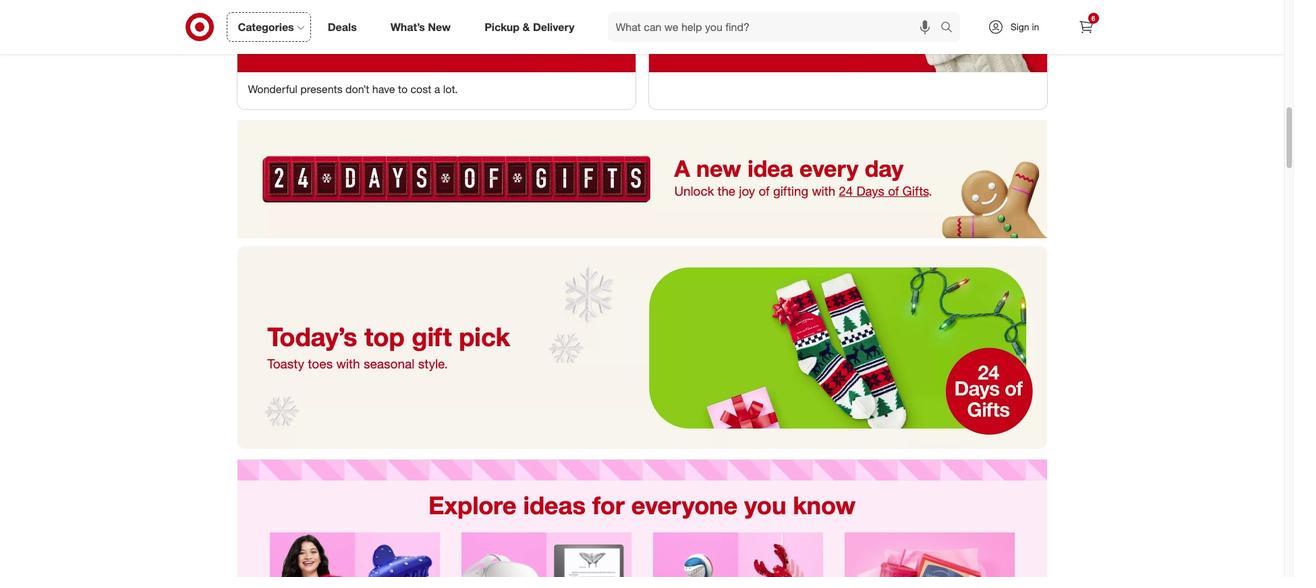 Task type: describe. For each thing, give the bounding box(es) containing it.
style.
[[418, 355, 448, 371]]

don't
[[346, 82, 369, 96]]

have
[[372, 82, 395, 96]]

&
[[523, 20, 530, 33]]

toes
[[308, 355, 333, 371]]

pickup & delivery link
[[473, 12, 592, 42]]

sign in
[[1011, 21, 1040, 32]]

pick
[[459, 321, 510, 352]]

explore ideas for everyone you know
[[429, 490, 856, 520]]

sign
[[1011, 21, 1030, 32]]

pickup
[[485, 20, 520, 33]]

today's
[[267, 321, 357, 352]]

1 of from the left
[[759, 184, 770, 199]]

a
[[675, 154, 690, 182]]

with inside today's top gift pick toasty toes with seasonal style.
[[336, 355, 360, 371]]

what's new
[[391, 20, 451, 33]]

gifting
[[773, 184, 809, 199]]

pickup & delivery
[[485, 20, 575, 33]]

2 24 days of gifts image from the top
[[237, 246, 1047, 449]]

cost
[[411, 82, 432, 96]]

delivery
[[533, 20, 575, 33]]

everyone
[[632, 490, 738, 520]]

What can we help you find? suggestions appear below search field
[[608, 12, 944, 42]]

days
[[857, 184, 885, 199]]

gift
[[412, 321, 452, 352]]

1 24 days of gifts image from the top
[[237, 120, 1047, 238]]

with inside a new idea every day unlock the joy of gifting with 24 days of gifts .
[[812, 184, 836, 199]]

unlock
[[675, 184, 714, 199]]

lot.
[[443, 82, 458, 96]]

categories link
[[226, 12, 311, 42]]

toasty
[[267, 355, 304, 371]]

the
[[718, 184, 736, 199]]



Task type: locate. For each thing, give the bounding box(es) containing it.
what's new link
[[379, 12, 468, 42]]

with
[[812, 184, 836, 199], [336, 355, 360, 371]]

seasonal
[[364, 355, 415, 371]]

top
[[364, 321, 405, 352]]

.
[[929, 184, 933, 199]]

deals
[[328, 20, 357, 33]]

1 vertical spatial with
[[336, 355, 360, 371]]

0 horizontal spatial of
[[759, 184, 770, 199]]

of
[[759, 184, 770, 199], [888, 184, 899, 199]]

every
[[800, 154, 859, 182]]

0 vertical spatial 24 days of gifts image
[[237, 120, 1047, 238]]

0 vertical spatial with
[[812, 184, 836, 199]]

know
[[793, 490, 856, 520]]

joy
[[739, 184, 755, 199]]

what's
[[391, 20, 425, 33]]

ideas
[[523, 490, 586, 520]]

a new idea every day unlock the joy of gifting with 24 days of gifts .
[[675, 154, 933, 199]]

explore
[[429, 490, 517, 520]]

for
[[593, 490, 625, 520]]

1 horizontal spatial of
[[888, 184, 899, 199]]

24 days of gifts image
[[237, 120, 1047, 238], [237, 246, 1047, 449]]

wonderful presents don't have to cost a lot.
[[248, 82, 458, 96]]

6
[[1092, 14, 1096, 22]]

of right joy
[[759, 184, 770, 199]]

new
[[428, 20, 451, 33]]

wonderful presents don't have to cost a lot. link
[[237, 0, 635, 109]]

idea
[[748, 154, 794, 182]]

in
[[1032, 21, 1040, 32]]

2 of from the left
[[888, 184, 899, 199]]

new
[[697, 154, 741, 182]]

presents
[[301, 82, 343, 96]]

1 horizontal spatial with
[[812, 184, 836, 199]]

with right toes
[[336, 355, 360, 371]]

wonderful
[[248, 82, 298, 96]]

24
[[839, 184, 853, 199]]

of left gifts
[[888, 184, 899, 199]]

6 link
[[1071, 12, 1101, 42]]

with left 24
[[812, 184, 836, 199]]

you
[[745, 490, 787, 520]]

deals link
[[316, 12, 374, 42]]

1 vertical spatial 24 days of gifts image
[[237, 246, 1047, 449]]

today's top gift pick toasty toes with seasonal style.
[[267, 321, 510, 371]]

search button
[[934, 12, 967, 45]]

day
[[865, 154, 904, 182]]

categories
[[238, 20, 294, 33]]

a
[[434, 82, 440, 96]]

search
[[934, 21, 967, 35]]

sign in link
[[976, 12, 1061, 42]]

to
[[398, 82, 408, 96]]

0 horizontal spatial with
[[336, 355, 360, 371]]

gifts
[[903, 184, 929, 199]]



Task type: vqa. For each thing, say whether or not it's contained in the screenshot.
1st Limited stock at  LA Sunset from the left
no



